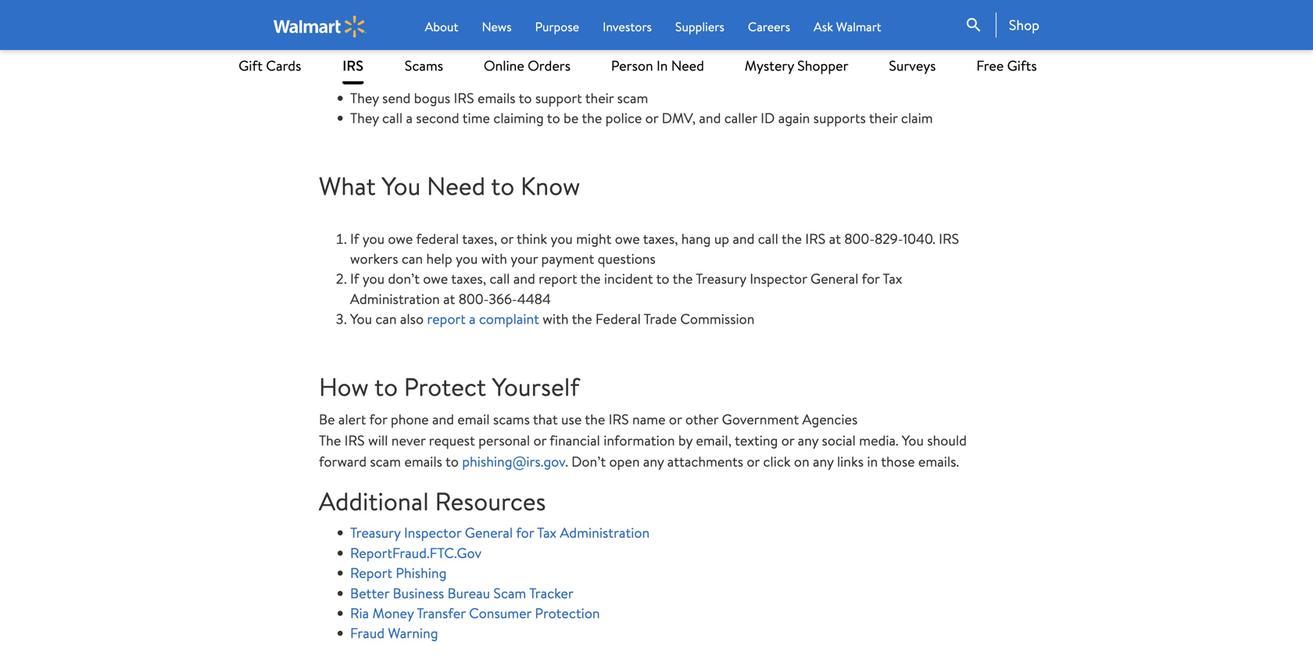 Task type: vqa. For each thing, say whether or not it's contained in the screenshot.
the right 800-
yes



Task type: locate. For each thing, give the bounding box(es) containing it.
0 horizontal spatial at
[[443, 289, 455, 309]]

if up workers
[[350, 229, 359, 248]]

1 they from the top
[[350, 28, 379, 47]]

careers link
[[748, 17, 790, 36]]

general inside if you owe federal taxes, or think you might owe taxes, hang up and call the irs at 800-829-1040. irs workers can help you with your payment questions if you don't owe taxes, call and report the incident to the treasury inspector general for tax administration at 800-366-4484 you can also report a complaint with the federal trade commission
[[811, 269, 859, 289]]

appear
[[472, 68, 513, 88]]

additional resources treasury inspector general for tax administration reportfraud.ftc.gov report phishing better business bureau scam tracker ria money transfer consumer protection fraud warning
[[319, 484, 650, 643]]

phishing@irs.gov link
[[462, 452, 565, 471]]

support
[[535, 88, 582, 108]]

also
[[400, 309, 424, 329]]

1 horizontal spatial can
[[402, 249, 423, 268]]

irs right 1040.
[[939, 229, 959, 248]]

1 horizontal spatial tax
[[883, 269, 902, 289]]

need
[[671, 56, 704, 75], [427, 169, 485, 203]]

or left dmv,
[[645, 108, 658, 128]]

free
[[976, 56, 1004, 75]]

0 horizontal spatial can
[[375, 309, 397, 329]]

0 vertical spatial need
[[671, 56, 704, 75]]

treasury
[[696, 269, 746, 289], [350, 523, 401, 543]]

inspector up "reportfraud.ftc.gov" link
[[404, 523, 461, 543]]

0 vertical spatial for
[[862, 269, 880, 289]]

1 horizontal spatial inspector
[[750, 269, 807, 289]]

for down resources
[[516, 523, 534, 543]]

they
[[350, 28, 379, 47], [350, 48, 379, 67], [350, 68, 379, 88], [350, 88, 379, 108], [350, 108, 379, 128]]

0 vertical spatial if
[[350, 229, 359, 248]]

scam up police
[[617, 88, 648, 108]]

you
[[382, 169, 421, 203], [350, 309, 372, 329], [902, 431, 924, 450]]

email
[[457, 410, 490, 429]]

0 horizontal spatial use
[[382, 28, 403, 47]]

1 horizontal spatial 800-
[[844, 229, 875, 248]]

1 vertical spatial if
[[350, 269, 359, 289]]

caller left again
[[724, 108, 757, 128]]

ria money transfer consumer protection link
[[350, 603, 600, 623]]

general
[[811, 269, 859, 289], [465, 523, 513, 543]]

and up digits
[[505, 28, 527, 47]]

tax inside if you owe federal taxes, or think you might owe taxes, hang up and call the irs at 800-829-1040. irs workers can help you with your payment questions if you don't owe taxes, call and report the incident to the treasury inspector general for tax administration at 800-366-4484 you can also report a complaint with the federal trade commission
[[883, 269, 902, 289]]

1 vertical spatial treasury
[[350, 523, 401, 543]]

0 vertical spatial you
[[382, 169, 421, 203]]

need for in
[[671, 56, 704, 75]]

a inside if you owe federal taxes, or think you might owe taxes, hang up and call the irs at 800-829-1040. irs workers can help you with your payment questions if you don't owe taxes, call and report the incident to the treasury inspector general for tax administration at 800-366-4484 you can also report a complaint with the federal trade commission
[[469, 309, 476, 329]]

or inside 'they use common names and fake irs badge numbers they know the last four digits of the victim's social security number they make caller id appear as if the irs is calling they send bogus irs emails to support their scam they call a second time claiming to be the police or dmv, and caller id again supports their claim'
[[645, 108, 658, 128]]

0 horizontal spatial treasury
[[350, 523, 401, 543]]

at up report a complaint link
[[443, 289, 455, 309]]

emails.
[[918, 452, 959, 471]]

1 vertical spatial tax
[[537, 523, 557, 543]]

1 vertical spatial 800-
[[459, 289, 489, 309]]

person in need
[[611, 56, 704, 75]]

call down the send
[[382, 108, 403, 128]]

you right help
[[456, 249, 478, 268]]

with
[[481, 249, 507, 268], [543, 309, 569, 329]]

administration inside additional resources treasury inspector general for tax administration reportfraud.ftc.gov report phishing better business bureau scam tracker ria money transfer consumer protection fraud warning
[[560, 523, 650, 543]]

owe up questions
[[615, 229, 640, 248]]

phishing@irs.gov . don't open any attachments or click on any links in those emails.
[[462, 452, 959, 471]]

2 horizontal spatial owe
[[615, 229, 640, 248]]

emails down "never"
[[404, 452, 442, 471]]

a
[[406, 108, 413, 128], [469, 309, 476, 329]]

for up will
[[369, 410, 387, 429]]

to down request
[[446, 452, 459, 471]]

1 vertical spatial for
[[369, 410, 387, 429]]

attachments
[[667, 452, 743, 471]]

0 horizontal spatial need
[[427, 169, 485, 203]]

purpose
[[535, 18, 579, 35]]

1 vertical spatial you
[[350, 309, 372, 329]]

0 vertical spatial call
[[382, 108, 403, 128]]

taxes,
[[462, 229, 497, 248], [643, 229, 678, 248], [451, 269, 486, 289]]

use inside how to protect yourself be alert for phone and email scams that use the irs name or other government agencies
[[561, 410, 582, 429]]

transfer
[[417, 603, 466, 623]]

digits
[[494, 48, 527, 67]]

1 horizontal spatial their
[[869, 108, 898, 128]]

tax down 829-
[[883, 269, 902, 289]]

irs down alert at the bottom
[[344, 431, 365, 450]]

0 vertical spatial general
[[811, 269, 859, 289]]

what you need to know
[[319, 169, 580, 203]]

know
[[382, 48, 414, 67]]

names
[[463, 28, 502, 47]]

1 horizontal spatial general
[[811, 269, 859, 289]]

four
[[465, 48, 491, 67]]

1 vertical spatial general
[[465, 523, 513, 543]]

irs inside how to protect yourself be alert for phone and email scams that use the irs name or other government agencies
[[609, 410, 629, 429]]

1 horizontal spatial call
[[490, 269, 510, 289]]

claim
[[901, 108, 933, 128]]

you up workers
[[362, 229, 385, 248]]

1 vertical spatial report
[[427, 309, 466, 329]]

report right also
[[427, 309, 466, 329]]

they left make
[[350, 68, 379, 88]]

irs
[[560, 28, 580, 47], [343, 56, 363, 75], [567, 68, 588, 88], [454, 88, 474, 108], [805, 229, 826, 248], [939, 229, 959, 248], [609, 410, 629, 429], [344, 431, 365, 450]]

0 horizontal spatial emails
[[404, 452, 442, 471]]

to
[[519, 88, 532, 108], [547, 108, 560, 128], [491, 169, 515, 203], [656, 269, 669, 289], [374, 370, 398, 404], [446, 452, 459, 471]]

shopper
[[797, 56, 849, 75]]

emails down "appear"
[[478, 88, 516, 108]]

to down as
[[519, 88, 532, 108]]

report down the payment at the top of page
[[539, 269, 577, 289]]

0 horizontal spatial inspector
[[404, 523, 461, 543]]

irs left know
[[343, 56, 363, 75]]

0 vertical spatial report
[[539, 269, 577, 289]]

walmart
[[836, 18, 881, 35]]

to left be
[[547, 108, 560, 128]]

0 horizontal spatial general
[[465, 523, 513, 543]]

1 horizontal spatial report
[[539, 269, 577, 289]]

they left the send
[[350, 88, 379, 108]]

1 vertical spatial need
[[427, 169, 485, 203]]

irs up information
[[609, 410, 629, 429]]

0 horizontal spatial you
[[350, 309, 372, 329]]

protection
[[535, 603, 600, 623]]

you down workers
[[362, 269, 385, 289]]

use up financial
[[561, 410, 582, 429]]

0 horizontal spatial administration
[[350, 289, 440, 309]]

inspector
[[750, 269, 807, 289], [404, 523, 461, 543]]

up
[[714, 229, 729, 248]]

call
[[382, 108, 403, 128], [758, 229, 778, 248], [490, 269, 510, 289]]

administration down the don't
[[350, 289, 440, 309]]

5 they from the top
[[350, 108, 379, 128]]

treasury down up at the right top of the page
[[696, 269, 746, 289]]

irs inside the irs will never request personal or financial information by email, texting or any social media. you should forward scam emails to
[[344, 431, 365, 450]]

or up click
[[781, 431, 794, 450]]

report a complaint link
[[427, 309, 539, 329]]

and up request
[[432, 410, 454, 429]]

or up "by"
[[669, 410, 682, 429]]

0 vertical spatial use
[[382, 28, 403, 47]]

tax up tracker
[[537, 523, 557, 543]]

scam
[[494, 583, 526, 603]]

0 horizontal spatial scam
[[370, 452, 401, 471]]

use up know
[[382, 28, 403, 47]]

id left again
[[761, 108, 775, 128]]

to left the know on the left top of the page
[[491, 169, 515, 203]]

or left think
[[501, 229, 514, 248]]

complaint
[[479, 309, 539, 329]]

1 vertical spatial administration
[[560, 523, 650, 543]]

1 horizontal spatial for
[[516, 523, 534, 543]]

800- up report a complaint link
[[459, 289, 489, 309]]

2 vertical spatial for
[[516, 523, 534, 543]]

they left know
[[350, 48, 379, 67]]

mystery shopper
[[745, 56, 849, 75]]

can up the don't
[[402, 249, 423, 268]]

personal
[[478, 431, 530, 450]]

additional
[[319, 484, 429, 519]]

inspector up commission
[[750, 269, 807, 289]]

to inside if you owe federal taxes, or think you might owe taxes, hang up and call the irs at 800-829-1040. irs workers can help you with your payment questions if you don't owe taxes, call and report the incident to the treasury inspector general for tax administration at 800-366-4484 you can also report a complaint with the federal trade commission
[[656, 269, 669, 289]]

you left also
[[350, 309, 372, 329]]

call up 366-
[[490, 269, 510, 289]]

need inside person in need link
[[671, 56, 704, 75]]

0 vertical spatial inspector
[[750, 269, 807, 289]]

2 vertical spatial call
[[490, 269, 510, 289]]

a left complaint
[[469, 309, 476, 329]]

general inside additional resources treasury inspector general for tax administration reportfraud.ftc.gov report phishing better business bureau scam tracker ria money transfer consumer protection fraud warning
[[465, 523, 513, 543]]

scam down will
[[370, 452, 401, 471]]

1 horizontal spatial emails
[[478, 88, 516, 108]]

0 vertical spatial at
[[829, 229, 841, 248]]

reportfraud.ftc.gov
[[350, 543, 482, 563]]

investors
[[603, 18, 652, 35]]

call right up at the right top of the page
[[758, 229, 778, 248]]

financial
[[550, 431, 600, 450]]

2 horizontal spatial call
[[758, 229, 778, 248]]

800- left 1040.
[[844, 229, 875, 248]]

for down 829-
[[862, 269, 880, 289]]

better business bureau scam tracker link
[[350, 583, 574, 603]]

emails
[[478, 88, 516, 108], [404, 452, 442, 471]]

inspector inside additional resources treasury inspector general for tax administration reportfraud.ftc.gov report phishing better business bureau scam tracker ria money transfer consumer protection fraud warning
[[404, 523, 461, 543]]

0 horizontal spatial for
[[369, 410, 387, 429]]

to right incident
[[656, 269, 669, 289]]

0 horizontal spatial with
[[481, 249, 507, 268]]

can left also
[[375, 309, 397, 329]]

1 vertical spatial inspector
[[404, 523, 461, 543]]

owe down help
[[423, 269, 448, 289]]

0 vertical spatial emails
[[478, 88, 516, 108]]

if down workers
[[350, 269, 359, 289]]

0 vertical spatial can
[[402, 249, 423, 268]]

at left 829-
[[829, 229, 841, 248]]

0 vertical spatial scam
[[617, 88, 648, 108]]

administration down don't
[[560, 523, 650, 543]]

victim's
[[570, 48, 617, 67]]

in
[[867, 452, 878, 471]]

1 vertical spatial at
[[443, 289, 455, 309]]

0 vertical spatial treasury
[[696, 269, 746, 289]]

purpose button
[[535, 17, 579, 36]]

if
[[350, 229, 359, 248], [350, 269, 359, 289]]

ria
[[350, 603, 369, 623]]

1 vertical spatial use
[[561, 410, 582, 429]]

treasury inside additional resources treasury inspector general for tax administration reportfraud.ftc.gov report phishing better business bureau scam tracker ria money transfer consumer protection fraud warning
[[350, 523, 401, 543]]

hang
[[681, 229, 711, 248]]

need up federal at the top left of page
[[427, 169, 485, 203]]

0 horizontal spatial a
[[406, 108, 413, 128]]

1 horizontal spatial id
[[761, 108, 775, 128]]

1 horizontal spatial administration
[[560, 523, 650, 543]]

1 vertical spatial scam
[[370, 452, 401, 471]]

1 vertical spatial a
[[469, 309, 476, 329]]

or inside if you owe federal taxes, or think you might owe taxes, hang up and call the irs at 800-829-1040. irs workers can help you with your payment questions if you don't owe taxes, call and report the incident to the treasury inspector general for tax administration at 800-366-4484 you can also report a complaint with the federal trade commission
[[501, 229, 514, 248]]

their left claim
[[869, 108, 898, 128]]

their
[[585, 88, 614, 108], [869, 108, 898, 128]]

0 horizontal spatial call
[[382, 108, 403, 128]]

any down information
[[643, 452, 664, 471]]

800-
[[844, 229, 875, 248], [459, 289, 489, 309]]

the up financial
[[585, 410, 605, 429]]

0 vertical spatial a
[[406, 108, 413, 128]]

orders
[[528, 56, 571, 75]]

1 horizontal spatial scam
[[617, 88, 648, 108]]

2 horizontal spatial for
[[862, 269, 880, 289]]

and down the your
[[513, 269, 535, 289]]

0 vertical spatial caller
[[418, 68, 451, 88]]

1 horizontal spatial a
[[469, 309, 476, 329]]

to up phone
[[374, 370, 398, 404]]

0 horizontal spatial caller
[[418, 68, 451, 88]]

the
[[417, 48, 438, 67], [547, 48, 567, 67], [544, 68, 564, 88], [582, 108, 602, 128], [782, 229, 802, 248], [580, 269, 601, 289], [673, 269, 693, 289], [572, 309, 592, 329], [585, 410, 605, 429]]

need right in on the top of the page
[[671, 56, 704, 75]]

yourself
[[492, 370, 580, 404]]

or inside how to protect yourself be alert for phone and email scams that use the irs name or other government agencies
[[669, 410, 682, 429]]

agencies
[[802, 410, 858, 429]]

any up on
[[798, 431, 819, 450]]

1 vertical spatial emails
[[404, 452, 442, 471]]

0 vertical spatial id
[[454, 68, 468, 88]]

0 vertical spatial tax
[[883, 269, 902, 289]]

your
[[511, 249, 538, 268]]

scam
[[617, 88, 648, 108], [370, 452, 401, 471]]

their down is
[[585, 88, 614, 108]]

you up those
[[902, 431, 924, 450]]

mystery
[[745, 56, 794, 75]]

1 horizontal spatial use
[[561, 410, 582, 429]]

investors button
[[603, 17, 652, 36]]

1 horizontal spatial with
[[543, 309, 569, 329]]

with down 4484
[[543, 309, 569, 329]]

administration
[[350, 289, 440, 309], [560, 523, 650, 543]]

reportfraud.ftc.gov link
[[350, 543, 482, 563]]

0 horizontal spatial tax
[[537, 523, 557, 543]]

caller up bogus
[[418, 68, 451, 88]]

surveys link
[[889, 47, 936, 84]]

scams
[[405, 56, 443, 75]]

last
[[441, 48, 462, 67]]

with left the your
[[481, 249, 507, 268]]

0 horizontal spatial id
[[454, 68, 468, 88]]

0 horizontal spatial their
[[585, 88, 614, 108]]

1 horizontal spatial need
[[671, 56, 704, 75]]

2 vertical spatial you
[[902, 431, 924, 450]]

and right dmv,
[[699, 108, 721, 128]]

owe up workers
[[388, 229, 413, 248]]

or down texting
[[747, 452, 760, 471]]

never
[[391, 431, 426, 450]]

the right if
[[544, 68, 564, 88]]

the down hang
[[673, 269, 693, 289]]

you right the 'what'
[[382, 169, 421, 203]]

id down last
[[454, 68, 468, 88]]

texting
[[735, 431, 778, 450]]

money
[[372, 603, 414, 623]]

0 horizontal spatial 800-
[[459, 289, 489, 309]]

0 vertical spatial 800-
[[844, 229, 875, 248]]

treasury down additional
[[350, 523, 401, 543]]

they left scams link
[[350, 28, 379, 47]]

gifts
[[1007, 56, 1037, 75]]

make
[[382, 68, 414, 88]]

1 horizontal spatial treasury
[[696, 269, 746, 289]]

a down the send
[[406, 108, 413, 128]]

of
[[530, 48, 543, 67]]

1 horizontal spatial caller
[[724, 108, 757, 128]]

time
[[462, 108, 490, 128]]

you inside if you owe federal taxes, or think you might owe taxes, hang up and call the irs at 800-829-1040. irs workers can help you with your payment questions if you don't owe taxes, call and report the incident to the treasury inspector general for tax administration at 800-366-4484 you can also report a complaint with the federal trade commission
[[350, 309, 372, 329]]

taxes, down help
[[451, 269, 486, 289]]

0 vertical spatial administration
[[350, 289, 440, 309]]

will
[[368, 431, 388, 450]]

to inside the irs will never request personal or financial information by email, texting or any social media. you should forward scam emails to
[[446, 452, 459, 471]]

2 horizontal spatial you
[[902, 431, 924, 450]]

or
[[645, 108, 658, 128], [501, 229, 514, 248], [669, 410, 682, 429], [533, 431, 547, 450], [781, 431, 794, 450], [747, 452, 760, 471]]

they down the irs link
[[350, 108, 379, 128]]



Task type: describe. For each thing, give the bounding box(es) containing it.
the down the payment at the top of page
[[580, 269, 601, 289]]

1040.
[[903, 229, 935, 248]]

scam inside the irs will never request personal or financial information by email, texting or any social media. you should forward scam emails to
[[370, 452, 401, 471]]

is
[[591, 68, 600, 88]]

common
[[406, 28, 460, 47]]

4 they from the top
[[350, 88, 379, 108]]

1 if from the top
[[350, 229, 359, 248]]

irs left is
[[567, 68, 588, 88]]

news button
[[482, 17, 512, 36]]

that
[[533, 410, 558, 429]]

the right be
[[582, 108, 602, 128]]

information
[[604, 431, 675, 450]]

second
[[416, 108, 459, 128]]

use inside 'they use common names and fake irs badge numbers they know the last four digits of the victim's social security number they make caller id appear as if the irs is calling they send bogus irs emails to support their scam they call a second time claiming to be the police or dmv, and caller id again supports their claim'
[[382, 28, 403, 47]]

for inside how to protect yourself be alert for phone and email scams that use the irs name or other government agencies
[[369, 410, 387, 429]]

and inside how to protect yourself be alert for phone and email scams that use the irs name or other government agencies
[[432, 410, 454, 429]]

scam inside 'they use common names and fake irs badge numbers they know the last four digits of the victim's social security number they make caller id appear as if the irs is calling they send bogus irs emails to support their scam they call a second time claiming to be the police or dmv, and caller id again supports their claim'
[[617, 88, 648, 108]]

1 vertical spatial can
[[375, 309, 397, 329]]

the right up at the right top of the page
[[782, 229, 802, 248]]

0 vertical spatial with
[[481, 249, 507, 268]]

open
[[609, 452, 640, 471]]

gift
[[239, 56, 263, 75]]

federal
[[596, 309, 641, 329]]

or down that
[[533, 431, 547, 450]]

any right on
[[813, 452, 834, 471]]

emails inside the irs will never request personal or financial information by email, texting or any social media. you should forward scam emails to
[[404, 452, 442, 471]]

taxes, right federal at the top left of page
[[462, 229, 497, 248]]

1 vertical spatial their
[[869, 108, 898, 128]]

name
[[632, 410, 666, 429]]

be
[[319, 410, 335, 429]]

fake
[[530, 28, 556, 47]]

they use common names and fake irs badge numbers they know the last four digits of the victim's social security number they make caller id appear as if the irs is calling they send bogus irs emails to support their scam they call a second time claiming to be the police or dmv, and caller id again supports their claim
[[350, 28, 933, 128]]

1 vertical spatial caller
[[724, 108, 757, 128]]

security
[[659, 48, 709, 67]]

about
[[425, 18, 458, 35]]

the inside how to protect yourself be alert for phone and email scams that use the irs name or other government agencies
[[585, 410, 605, 429]]

irs right fake
[[560, 28, 580, 47]]

for inside additional resources treasury inspector general for tax administration reportfraud.ftc.gov report phishing better business bureau scam tracker ria money transfer consumer protection fraud warning
[[516, 523, 534, 543]]

taxes, left hang
[[643, 229, 678, 248]]

for inside if you owe federal taxes, or think you might owe taxes, hang up and call the irs at 800-829-1040. irs workers can help you with your payment questions if you don't owe taxes, call and report the incident to the treasury inspector general for tax administration at 800-366-4484 you can also report a complaint with the federal trade commission
[[862, 269, 880, 289]]

366-
[[489, 289, 517, 309]]

questions
[[598, 249, 656, 268]]

send
[[382, 88, 411, 108]]

by
[[678, 431, 693, 450]]

know
[[521, 169, 580, 203]]

commission
[[680, 309, 755, 329]]

irs up time
[[454, 88, 474, 108]]

829-
[[875, 229, 903, 248]]

0 vertical spatial their
[[585, 88, 614, 108]]

you up the payment at the top of page
[[551, 229, 573, 248]]

suppliers
[[675, 18, 725, 35]]

don't
[[388, 269, 420, 289]]

might
[[576, 229, 612, 248]]

cards
[[266, 56, 301, 75]]

fraud
[[350, 623, 385, 643]]

call inside 'they use common names and fake irs badge numbers they know the last four digits of the victim's social security number they make caller id appear as if the irs is calling they send bogus irs emails to support their scam they call a second time claiming to be the police or dmv, and caller id again supports their claim'
[[382, 108, 403, 128]]

business
[[393, 583, 444, 603]]

forward
[[319, 452, 367, 471]]

irs left 829-
[[805, 229, 826, 248]]

online
[[484, 56, 524, 75]]

to inside how to protect yourself be alert for phone and email scams that use the irs name or other government agencies
[[374, 370, 398, 404]]

shop
[[1009, 15, 1040, 35]]

badge
[[583, 28, 620, 47]]

a inside 'they use common names and fake irs badge numbers they know the last four digits of the victim's social security number they make caller id appear as if the irs is calling they send bogus irs emails to support their scam they call a second time claiming to be the police or dmv, and caller id again supports their claim'
[[406, 108, 413, 128]]

suppliers button
[[675, 17, 725, 36]]

better
[[350, 583, 389, 603]]

phishing@irs.gov
[[462, 452, 565, 471]]

police
[[605, 108, 642, 128]]

about button
[[425, 17, 458, 36]]

administration inside if you owe federal taxes, or think you might owe taxes, hang up and call the irs at 800-829-1040. irs workers can help you with your payment questions if you don't owe taxes, call and report the incident to the treasury inspector general for tax administration at 800-366-4484 you can also report a complaint with the federal trade commission
[[350, 289, 440, 309]]

claiming
[[493, 108, 544, 128]]

news
[[482, 18, 512, 35]]

emails inside 'they use common names and fake irs badge numbers they know the last four digits of the victim's social security number they make caller id appear as if the irs is calling they send bogus irs emails to support their scam they call a second time claiming to be the police or dmv, and caller id again supports their claim'
[[478, 88, 516, 108]]

click
[[763, 452, 791, 471]]

fraud warning link
[[350, 623, 438, 643]]

email,
[[696, 431, 732, 450]]

1 horizontal spatial you
[[382, 169, 421, 203]]

the right of
[[547, 48, 567, 67]]

1 vertical spatial id
[[761, 108, 775, 128]]

think
[[517, 229, 547, 248]]

you inside the irs will never request personal or financial information by email, texting or any social media. you should forward scam emails to
[[902, 431, 924, 450]]

social
[[620, 48, 656, 67]]

online orders link
[[484, 47, 571, 84]]

resources
[[435, 484, 546, 519]]

as
[[516, 68, 529, 88]]

1 horizontal spatial at
[[829, 229, 841, 248]]

2 they from the top
[[350, 48, 379, 67]]

consumer
[[469, 603, 532, 623]]

the down common
[[417, 48, 438, 67]]

payment
[[541, 249, 594, 268]]

need for you
[[427, 169, 485, 203]]

scams
[[493, 410, 530, 429]]

0 horizontal spatial report
[[427, 309, 466, 329]]

those
[[881, 452, 915, 471]]

bogus
[[414, 88, 450, 108]]

protect
[[404, 370, 486, 404]]

0 horizontal spatial owe
[[388, 229, 413, 248]]

how to protect yourself be alert for phone and email scams that use the irs name or other government agencies
[[319, 370, 858, 429]]

number
[[712, 48, 763, 67]]

any inside the irs will never request personal or financial information by email, texting or any social media. you should forward scam emails to
[[798, 431, 819, 450]]

shop link
[[996, 13, 1040, 38]]

media.
[[859, 431, 899, 450]]

gift cards link
[[239, 47, 301, 84]]

phishing
[[396, 563, 447, 583]]

online orders
[[484, 56, 571, 75]]

inspector inside if you owe federal taxes, or think you might owe taxes, hang up and call the irs at 800-829-1040. irs workers can help you with your payment questions if you don't owe taxes, call and report the incident to the treasury inspector general for tax administration at 800-366-4484 you can also report a complaint with the federal trade commission
[[750, 269, 807, 289]]

incident
[[604, 269, 653, 289]]

1 horizontal spatial owe
[[423, 269, 448, 289]]

1 vertical spatial call
[[758, 229, 778, 248]]

1 vertical spatial with
[[543, 309, 569, 329]]

the left federal
[[572, 309, 592, 329]]

free gifts
[[976, 56, 1037, 75]]

3 they from the top
[[350, 68, 379, 88]]

home image
[[274, 15, 366, 37]]

and right up at the right top of the page
[[733, 229, 755, 248]]

trade
[[644, 309, 677, 329]]

workers
[[350, 249, 398, 268]]

tax inside additional resources treasury inspector general for tax administration reportfraud.ftc.gov report phishing better business bureau scam tracker ria money transfer consumer protection fraud warning
[[537, 523, 557, 543]]

2 if from the top
[[350, 269, 359, 289]]

irs link
[[342, 47, 364, 84]]

treasury inside if you owe federal taxes, or think you might owe taxes, hang up and call the irs at 800-829-1040. irs workers can help you with your payment questions if you don't owe taxes, call and report the incident to the treasury inspector general for tax administration at 800-366-4484 you can also report a complaint with the federal trade commission
[[696, 269, 746, 289]]

other
[[685, 410, 719, 429]]

social
[[822, 431, 856, 450]]

numbers
[[624, 28, 677, 47]]

again
[[778, 108, 810, 128]]

treasury inspector general for tax administration link
[[350, 523, 650, 543]]

the irs will never request personal or financial information by email, texting or any social media. you should forward scam emails to
[[319, 431, 967, 471]]

gift cards
[[239, 56, 301, 75]]

federal
[[416, 229, 459, 248]]

tracker
[[529, 583, 574, 603]]

if
[[532, 68, 540, 88]]

free gifts link
[[976, 47, 1037, 84]]



